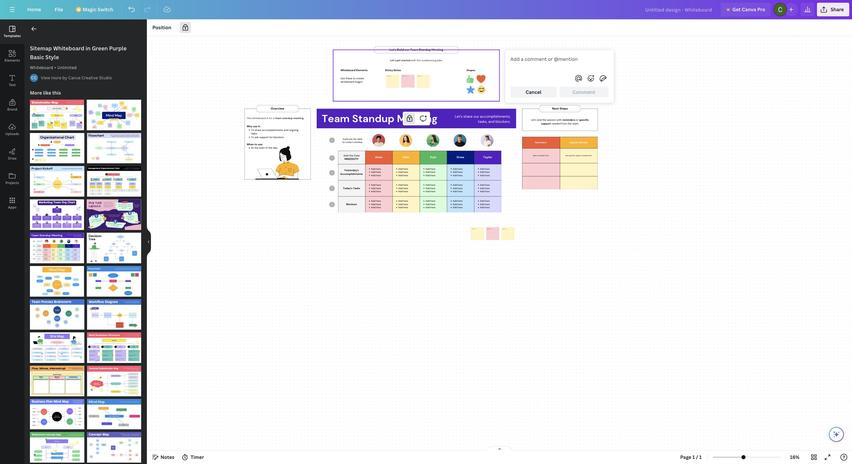 Task type: locate. For each thing, give the bounding box(es) containing it.
1 vertical spatial notes
[[161, 454, 174, 461]]

to left 'use:'
[[255, 143, 257, 146]]

blockers
[[347, 203, 357, 206]]

1 vertical spatial canva
[[68, 75, 81, 81]]

0 horizontal spatial specific
[[570, 155, 576, 157]]

a left the team
[[273, 116, 274, 120]]

specific down support
[[570, 155, 576, 157]]

this
[[247, 116, 252, 120]]

notes right the sticky
[[394, 68, 401, 72]]

support inside why use it: to share accomplishments and ongoing tasks to ask support for blockers
[[259, 135, 269, 139]]

side panel tab list
[[0, 19, 25, 215]]

view more by canva creative studio
[[41, 75, 112, 81]]

1 vertical spatial to
[[251, 135, 254, 139]]

0 horizontal spatial whiteboard
[[252, 116, 266, 120]]

get canva pro
[[733, 6, 766, 13]]

text button
[[0, 68, 25, 93]]

0 horizontal spatial whiteboard
[[30, 65, 53, 70]]

and inside let's share our accomplishments, tasks, and blockers.
[[488, 119, 495, 124]]

0 vertical spatial needed
[[552, 122, 561, 125]]

whiteboard up view
[[30, 65, 53, 70]]

file
[[55, 6, 63, 13]]

brand
[[7, 107, 17, 112]]

share down it:
[[255, 128, 261, 132]]

team.
[[573, 122, 579, 125]]

1 vertical spatial with
[[557, 118, 562, 121]]

home link
[[22, 3, 47, 16]]

sitemap whiteboard in green purple basic style
[[30, 45, 127, 61]]

the
[[417, 58, 421, 62], [543, 118, 547, 121], [568, 122, 572, 125], [353, 137, 357, 140], [254, 146, 258, 150], [268, 146, 272, 150], [349, 154, 354, 157]]

standup
[[282, 116, 293, 120]]

let's get started with the numbered guides.
[[390, 58, 443, 62]]

0 horizontal spatial let's
[[390, 58, 396, 62]]

canva inside button
[[68, 75, 81, 81]]

1 horizontal spatial support
[[541, 122, 551, 125]]

timer button
[[180, 452, 207, 463]]

to down the tasks
[[251, 135, 254, 139]]

1 left /
[[693, 454, 696, 461]]

2 vertical spatial for
[[342, 141, 345, 143]]

the right end
[[543, 118, 547, 121]]

0 horizontal spatial to
[[255, 143, 257, 146]]

organizational chart team whiteboard in royal purple pastel purple friendly professional style group
[[30, 195, 84, 230]]

0 vertical spatial a
[[273, 116, 274, 120]]

canva inside button
[[742, 6, 757, 13]]

0 vertical spatial elements
[[5, 58, 20, 63]]

for right is
[[269, 116, 272, 120]]

needed down 'session'
[[552, 122, 561, 125]]

flowchart whiteboard in orange blue minimal lines style group
[[87, 262, 141, 297]]

templates
[[4, 33, 21, 38]]

the inside duplicate the table for today's standup.
[[353, 137, 357, 140]]

canva left pro
[[742, 6, 757, 13]]

0 vertical spatial whiteboard
[[341, 80, 354, 83]]

sitemap
[[30, 45, 52, 52]]

share inside let's share our accomplishments, tasks, and blockers.
[[464, 114, 473, 119]]

elements up create
[[356, 68, 368, 72]]

0 horizontal spatial a
[[273, 116, 274, 120]]

and left ongoing
[[284, 128, 288, 132]]

plus minus interesting education whiteboard in yellow orange green lined style image
[[30, 366, 84, 397]]

at
[[251, 146, 254, 150]]

whiteboard up it:
[[252, 116, 266, 120]]

whiteboard
[[341, 80, 354, 83], [252, 116, 266, 120]]

specific
[[579, 118, 589, 121], [570, 155, 576, 157]]

0 vertical spatial notes
[[394, 68, 401, 72]]

add inside the add the date mm/dd/yy
[[344, 154, 349, 157]]

to up the tasks
[[251, 128, 254, 132]]

2 1 from the left
[[700, 454, 702, 461]]

canva creative studio image
[[30, 74, 38, 82]]

1 vertical spatial support
[[259, 135, 269, 139]]

blockers.
[[496, 119, 511, 124]]

1 horizontal spatial whiteboard
[[341, 80, 354, 83]]

workflow diagram planning whiteboard in purple blue modern professional style image
[[87, 299, 141, 330]]

whiteboard for whiteboard
[[30, 65, 53, 70]]

2 horizontal spatial support
[[576, 155, 582, 157]]

0 vertical spatial support
[[541, 122, 551, 125]]

2 horizontal spatial let's
[[531, 118, 537, 121]]

let's
[[390, 58, 396, 62], [455, 114, 463, 119], [531, 118, 537, 121]]

whiteboard down these in the top of the page
[[341, 80, 354, 83]]

for inside duplicate the table for today's standup.
[[342, 141, 345, 143]]

0 vertical spatial share
[[464, 114, 473, 119]]

yesterday's
[[345, 169, 359, 172]]

a left the reminder
[[537, 155, 538, 157]]

1 horizontal spatial let's
[[455, 114, 463, 119]]

1 vertical spatial to
[[255, 143, 257, 146]]

0 vertical spatial to
[[353, 76, 356, 80]]

list
[[505, 50, 617, 125]]

needed
[[552, 122, 561, 125], [583, 155, 589, 157]]

support right ask
[[259, 135, 269, 139]]

the down reminders
[[568, 122, 572, 125]]

studio
[[99, 75, 112, 81]]

this
[[52, 90, 61, 96]]

cam
[[403, 156, 410, 159]]

0 vertical spatial with
[[411, 58, 416, 62]]

1 vertical spatial and
[[284, 128, 288, 132]]

elements up text button
[[5, 58, 20, 63]]

add here add here add here
[[371, 167, 381, 177], [399, 167, 408, 177], [426, 167, 436, 177], [453, 167, 463, 177], [480, 167, 490, 177], [371, 184, 381, 193], [399, 184, 408, 193], [426, 184, 436, 193], [453, 184, 463, 193], [480, 184, 490, 193], [371, 200, 381, 209], [399, 200, 408, 209], [426, 200, 436, 209], [453, 200, 463, 209], [480, 200, 490, 209]]

elements inside whiteboard elements sticky notes shapes
[[356, 68, 368, 72]]

specific right or
[[579, 118, 589, 121]]

comment
[[573, 89, 596, 95]]

notes left timer button
[[161, 454, 174, 461]]

flowchart whiteboard in orange blue minimal lines style image
[[87, 266, 141, 297]]

1 horizontal spatial notes
[[394, 68, 401, 72]]

0 vertical spatial for
[[269, 116, 272, 120]]

notes
[[394, 68, 401, 72], [161, 454, 174, 461]]

table
[[357, 137, 363, 140]]

needed down needed
[[583, 155, 589, 157]]

for down duplicate
[[342, 141, 345, 143]]

1 horizontal spatial needed
[[583, 155, 589, 157]]

by
[[62, 75, 67, 81]]

1 to from the top
[[251, 128, 254, 132]]

0 vertical spatial and
[[488, 119, 495, 124]]

1 horizontal spatial and
[[488, 119, 495, 124]]

support down support
[[576, 155, 582, 157]]

pro
[[758, 6, 766, 13]]

canva
[[742, 6, 757, 13], [68, 75, 81, 81]]

1
[[693, 454, 696, 461], [700, 454, 702, 461]]

text
[[9, 82, 16, 87]]

and inside why use it: to share accomplishments and ongoing tasks to ask support for blockers
[[284, 128, 288, 132]]

let's left get
[[390, 58, 396, 62]]

site map team whiteboard in purple blue green friendly professional style image
[[30, 333, 84, 363]]

use
[[253, 125, 257, 128]]

show pages image
[[484, 446, 516, 451]]

aries
[[375, 156, 383, 159]]

0 horizontal spatial 1
[[693, 454, 696, 461]]

support inside this whiteboard is for a team standup meeting . let's end the session with reminders or specific support needed from the team.
[[541, 122, 551, 125]]

comment button
[[560, 86, 609, 97]]

team
[[275, 116, 282, 120]]

workflow diagram planning whiteboard in purple blue modern professional style group
[[87, 295, 141, 330]]

.
[[304, 116, 304, 120]]

start
[[259, 146, 265, 150]]

1 vertical spatial elements
[[356, 68, 368, 72]]

let's inside let's share our accomplishments, tasks, and blockers.
[[455, 114, 463, 119]]

home
[[27, 6, 41, 13]]

to right these in the top of the page
[[353, 76, 356, 80]]

0 horizontal spatial support
[[259, 135, 269, 139]]

flow chart whiteboard in red blue basic style image
[[87, 133, 141, 164]]

0 vertical spatial to
[[251, 128, 254, 132]]

page
[[681, 454, 692, 461]]

0 horizontal spatial elements
[[5, 58, 20, 63]]

0 vertical spatial canva
[[742, 6, 757, 13]]

work breakdown structure team whiteboard in red purple green trendy stickers style image
[[87, 333, 141, 363]]

elements button
[[0, 44, 25, 68]]

0 horizontal spatial share
[[255, 128, 261, 132]]

16%
[[791, 454, 800, 461]]

share left "our"
[[464, 114, 473, 119]]

classroom time capsule whiteboard in violet pastel pink mint green style image
[[87, 200, 141, 230]]

whiteboard up these in the top of the page
[[341, 68, 356, 72]]

the up mm/dd/yy
[[349, 154, 354, 157]]

apps
[[8, 205, 16, 210]]

whiteboard inside use these to create whiteboard magic!
[[341, 80, 354, 83]]

1 horizontal spatial to
[[353, 76, 356, 80]]

uploads
[[5, 131, 19, 136]]

1 horizontal spatial canva
[[742, 6, 757, 13]]

whiteboard inside whiteboard elements sticky notes shapes
[[341, 68, 356, 72]]

projects
[[5, 180, 19, 185]]

style
[[45, 53, 59, 61]]

notes button
[[150, 452, 177, 463]]

1 horizontal spatial elements
[[356, 68, 368, 72]]

of
[[265, 146, 268, 150]]

0 vertical spatial specific
[[579, 118, 589, 121]]

today's
[[343, 187, 353, 190]]

accomplishments,
[[480, 114, 511, 119]]

canva right by on the top left
[[68, 75, 81, 81]]

the up standup.
[[353, 137, 357, 140]]

drew
[[457, 156, 465, 159]]

for
[[269, 116, 272, 120], [270, 135, 273, 139], [342, 141, 345, 143]]

1 right /
[[700, 454, 702, 461]]

business plan mind map brainstorm whiteboard in blue red modern professional style image
[[30, 399, 84, 430]]

1 horizontal spatial share
[[464, 114, 473, 119]]

mindmap brainstorm whiteboard in blue grey minimal lines style group
[[87, 395, 141, 430]]

to
[[353, 76, 356, 80], [255, 143, 257, 146]]

creative
[[82, 75, 98, 81]]

1 horizontal spatial whiteboard
[[53, 45, 84, 52]]

and down accomplishments,
[[488, 119, 495, 124]]

with inside this whiteboard is for a team standup meeting . let's end the session with reminders or specific support needed from the team.
[[557, 118, 562, 121]]

0 horizontal spatial needed
[[552, 122, 561, 125]]

0 horizontal spatial notes
[[161, 454, 174, 461]]

support down 'session'
[[541, 122, 551, 125]]

for inside this whiteboard is for a team standup meeting . let's end the session with reminders or specific support needed from the team.
[[269, 116, 272, 120]]

needed
[[580, 141, 588, 144]]

and
[[488, 119, 495, 124], [284, 128, 288, 132]]

1 horizontal spatial specific
[[579, 118, 589, 121]]

whiteboard up style
[[53, 45, 84, 52]]

add the date mm/dd/yy
[[344, 154, 360, 161]]

let's left "our"
[[455, 114, 463, 119]]

with right started
[[411, 58, 416, 62]]

let's left end
[[531, 118, 537, 121]]

add a reminder here add specific support needed here
[[534, 155, 592, 157]]

2 horizontal spatial whiteboard
[[341, 68, 356, 72]]

1 vertical spatial a
[[537, 155, 538, 157]]

0 horizontal spatial canva
[[68, 75, 81, 81]]

mm/dd/yy
[[345, 158, 359, 161]]

plus minus interesting education whiteboard in yellow orange green lined style group
[[30, 362, 84, 397]]

tasks,
[[478, 119, 488, 124]]

0 horizontal spatial and
[[284, 128, 288, 132]]

reminders support needed
[[536, 141, 588, 144]]

1 vertical spatial share
[[255, 128, 261, 132]]

site map team whiteboard in purple blue green friendly professional style group
[[30, 329, 84, 363]]

1 vertical spatial whiteboard
[[252, 116, 266, 120]]

tasks
[[251, 132, 257, 135]]

for down accomplishments
[[270, 135, 273, 139]]

1 horizontal spatial with
[[557, 118, 562, 121]]

tasks
[[353, 187, 360, 190]]

with up the from
[[557, 118, 562, 121]]

mind map brainstorm whiteboard in colorful style group
[[87, 96, 141, 130]]

basic
[[30, 53, 44, 61]]

mind map whiteboard in blue and yellow simple brainstorm style image
[[30, 266, 84, 297]]

magic
[[83, 6, 97, 13]]

1 vertical spatial for
[[270, 135, 273, 139]]

1 vertical spatial needed
[[583, 155, 589, 157]]

canva creative studio element
[[30, 74, 38, 82]]

1 horizontal spatial 1
[[700, 454, 702, 461]]

file button
[[49, 3, 68, 16]]

general stakeholder map team whiteboard in red yellow purple trendy sticker style image
[[87, 366, 141, 397]]

mind map whiteboard in blue and yellow simple brainstorm style group
[[30, 262, 84, 297]]

position
[[153, 24, 171, 31]]



Task type: describe. For each thing, give the bounding box(es) containing it.
like
[[43, 90, 51, 96]]

sticky
[[385, 68, 393, 72]]

the right of
[[268, 146, 272, 150]]

mindmap brainstorm whiteboard in blue grey minimal lines style image
[[87, 399, 141, 430]]

meeting
[[293, 116, 304, 120]]

0 horizontal spatial with
[[411, 58, 416, 62]]

draw button
[[0, 142, 25, 166]]

magic switch
[[83, 6, 113, 13]]

general stakeholder map team whiteboard in red yellow purple trendy sticker style group
[[87, 362, 141, 397]]

org chart whiteboard in yellow red basic style group
[[30, 129, 84, 164]]

organizational chart team whiteboard in royal purple pastel purple friendly professional style image
[[30, 200, 84, 230]]

let's for tasks,
[[455, 114, 463, 119]]

the right at
[[254, 146, 258, 150]]

list containing cancel
[[505, 50, 617, 125]]

share inside why use it: to share accomplishments and ongoing tasks to ask support for blockers
[[255, 128, 261, 132]]

reminder
[[538, 155, 545, 157]]

flow chart whiteboard in red blue basic style group
[[87, 129, 141, 164]]

elements inside 'button'
[[5, 58, 20, 63]]

guides.
[[435, 58, 443, 62]]

decision tree team whiteboard in green blue yellow simple colorful style image
[[87, 233, 141, 263]]

hide image
[[147, 226, 151, 258]]

2 vertical spatial support
[[576, 155, 582, 157]]

1 horizontal spatial a
[[537, 155, 538, 157]]

for inside why use it: to share accomplishments and ongoing tasks to ask support for blockers
[[270, 135, 273, 139]]

unlimited
[[57, 65, 77, 70]]

let's for the
[[390, 58, 396, 62]]

duplicate
[[343, 137, 353, 140]]

remote meetings whiteboard in orange red basic style image
[[30, 233, 84, 263]]

use these to create whiteboard magic!
[[341, 76, 364, 83]]

project kickoff whiteboard in purple red basic style image
[[30, 166, 84, 197]]

business plan mind map brainstorm whiteboard in blue red modern professional style group
[[30, 395, 84, 430]]

view more by canva creative studio button
[[41, 75, 112, 81]]

apps button
[[0, 191, 25, 215]]

use
[[341, 76, 345, 80]]

let's share our accomplishments, tasks, and blockers.
[[455, 114, 511, 124]]

templates button
[[0, 19, 25, 44]]

team process brainstorm whiteboard in blue green modern professional style image
[[30, 299, 84, 330]]

work breakdown structure team whiteboard in red purple green trendy stickers style group
[[87, 329, 141, 363]]

concept map planning whiteboard in purple green modern professional style group
[[87, 428, 141, 463]]

canva assistant image
[[833, 431, 841, 439]]

session
[[547, 118, 556, 121]]

ask
[[255, 135, 259, 139]]

blockers
[[274, 135, 284, 139]]

page 1 / 1
[[681, 454, 702, 461]]

today's
[[346, 141, 353, 143]]

whiteboard inside this whiteboard is for a team standup meeting . let's end the session with reminders or specific support needed from the team.
[[252, 116, 266, 120]]

numbered
[[422, 58, 434, 62]]

from
[[562, 122, 567, 125]]

get
[[733, 6, 741, 13]]

Design title text field
[[640, 3, 719, 16]]

cancel
[[526, 89, 542, 95]]

kyle
[[430, 156, 437, 159]]

is
[[266, 116, 268, 120]]

classroom time capsule whiteboard in violet pastel pink mint green style group
[[87, 195, 141, 230]]

share
[[831, 6, 845, 13]]

more like this
[[30, 90, 61, 96]]

get canva pro button
[[721, 3, 771, 16]]

for for duplicate
[[342, 141, 345, 143]]

reminders
[[563, 118, 576, 121]]

mind map brainstorm whiteboard in colorful style image
[[87, 100, 141, 130]]

stakeholder map team whiteboard in green yellow purple trendy stickers style image
[[30, 100, 84, 130]]

started
[[401, 58, 411, 62]]

brainstorm concept map planning whiteboard in green purple blue simple colorful style image
[[30, 432, 84, 463]]

why
[[247, 125, 252, 128]]

whiteboard for whiteboard elements sticky notes shapes
[[341, 68, 356, 72]]

in
[[86, 45, 91, 52]]

get
[[397, 58, 401, 62]]

green
[[92, 45, 108, 52]]

concept map planning whiteboard in purple green modern professional style image
[[87, 432, 141, 463]]

remote meetings whiteboard in orange red basic style group
[[30, 229, 84, 263]]

2 to from the top
[[251, 135, 254, 139]]

or
[[576, 118, 579, 121]]

project kickoff whiteboard in purple red basic style group
[[30, 162, 84, 197]]

a inside this whiteboard is for a team standup meeting . let's end the session with reminders or specific support needed from the team.
[[273, 116, 274, 120]]

stakeholder map team whiteboard in green yellow purple trendy stickers style group
[[30, 96, 84, 130]]

1 vertical spatial specific
[[570, 155, 576, 157]]

uploads button
[[0, 117, 25, 142]]

when to use: at the start of the day
[[247, 143, 278, 150]]

notes inside whiteboard elements sticky notes shapes
[[394, 68, 401, 72]]

management org chart team whiteboard in black red green trendy sticker style group
[[87, 162, 141, 197]]

accomplishments
[[341, 172, 363, 176]]

taylor
[[484, 156, 493, 159]]

/
[[697, 454, 699, 461]]

specific inside this whiteboard is for a team standup meeting . let's end the session with reminders or specific support needed from the team.
[[579, 118, 589, 121]]

whiteboard elements sticky notes shapes
[[341, 68, 475, 72]]

support
[[570, 141, 579, 144]]

standup.
[[354, 141, 363, 143]]

main menu bar
[[0, 0, 853, 19]]

to inside when to use: at the start of the day
[[255, 143, 257, 146]]

switch
[[98, 6, 113, 13]]

let's inside this whiteboard is for a team standup meeting . let's end the session with reminders or specific support needed from the team.
[[531, 118, 537, 121]]

team process brainstorm whiteboard in blue green modern professional style group
[[30, 295, 84, 330]]

the inside the add the date mm/dd/yy
[[349, 154, 354, 157]]

duplicate the table for today's standup.
[[342, 137, 363, 143]]

needed inside this whiteboard is for a team standup meeting . let's end the session with reminders or specific support needed from the team.
[[552, 122, 561, 125]]

brainstorm concept map planning whiteboard in green purple blue simple colorful style group
[[30, 428, 84, 463]]

the left numbered
[[417, 58, 421, 62]]

management org chart team whiteboard in black red green trendy sticker style image
[[87, 166, 141, 197]]

draw
[[8, 156, 17, 161]]

it:
[[258, 125, 261, 128]]

shapes
[[467, 68, 475, 72]]

cancel button
[[511, 86, 557, 97]]

1 1 from the left
[[693, 454, 696, 461]]

Comment draft. Add a comment or @mention. text field
[[511, 55, 609, 70]]

reminders
[[536, 141, 547, 144]]

projects button
[[0, 166, 25, 191]]

more
[[30, 90, 42, 96]]

our
[[474, 114, 479, 119]]

for for this
[[269, 116, 272, 120]]

timer
[[191, 454, 204, 461]]

notes inside button
[[161, 454, 174, 461]]

whiteboard inside sitemap whiteboard in green purple basic style
[[53, 45, 84, 52]]

position button
[[150, 22, 174, 33]]

share button
[[818, 3, 850, 16]]

decision tree team whiteboard in green blue yellow simple colorful style group
[[87, 229, 141, 263]]

brand button
[[0, 93, 25, 117]]

magic!
[[355, 80, 363, 83]]

these
[[346, 76, 352, 80]]

yesterday's accomplishments
[[341, 169, 363, 176]]

org chart whiteboard in yellow red basic style image
[[30, 133, 84, 164]]

accomplishments
[[262, 128, 283, 132]]

to inside use these to create whiteboard magic!
[[353, 76, 356, 80]]

use:
[[258, 143, 263, 146]]



Task type: vqa. For each thing, say whether or not it's contained in the screenshot.
/
yes



